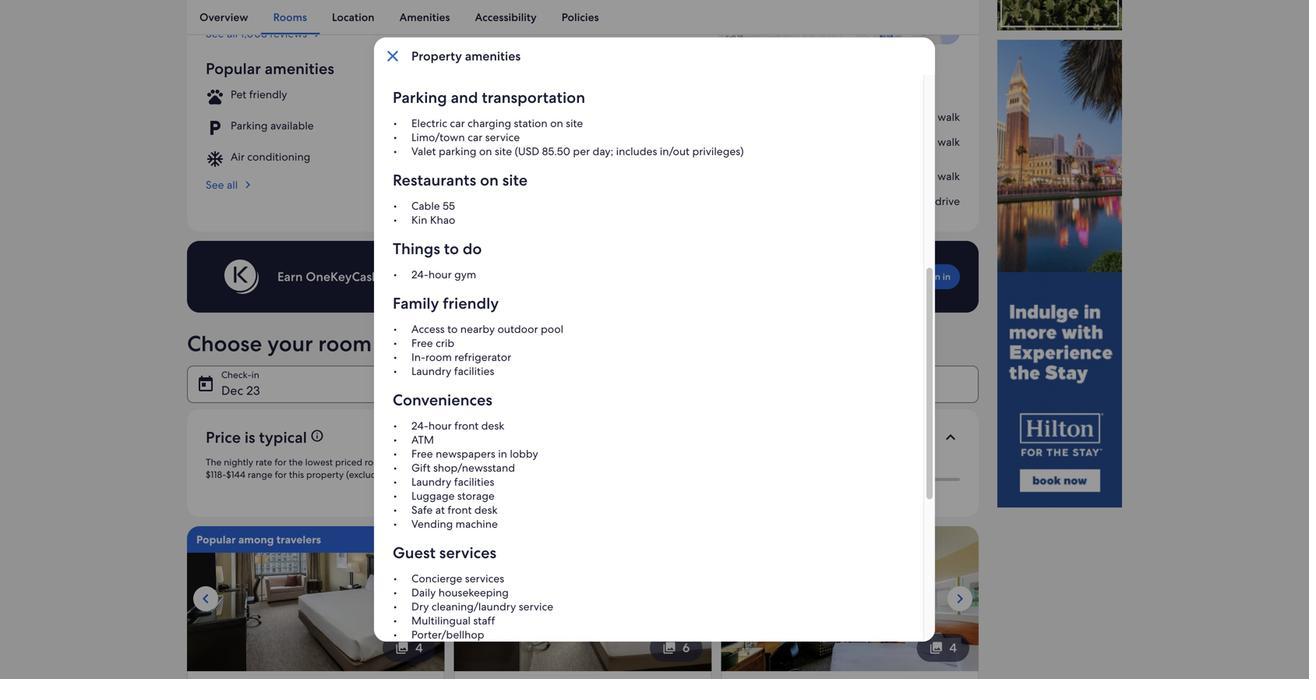 Task type: vqa. For each thing, say whether or not it's contained in the screenshot.
1st the Nov from left
no



Task type: locate. For each thing, give the bounding box(es) containing it.
amenities
[[400, 10, 450, 24]]

free crib list item
[[393, 336, 905, 350]]

1 vertical spatial hour
[[429, 419, 452, 433]]

dec for dec 23
[[221, 382, 243, 399]]

see all button
[[206, 168, 700, 192]]

1 vertical spatial available
[[270, 118, 314, 132]]

laundry facilities for first laundry facilities list item from the bottom of the dialog containing parking and transportation
[[412, 475, 495, 489]]

amenities up pet friendly
[[265, 58, 334, 79]]

1 facilities from the top
[[454, 364, 495, 378]]

price
[[206, 427, 241, 447]]

11
[[906, 135, 914, 149]]

is left within
[[483, 456, 489, 468]]

on right station at top
[[550, 116, 563, 130]]

0 horizontal spatial 4
[[416, 639, 423, 656]]

0 vertical spatial hour
[[429, 267, 452, 281]]

wifi
[[589, 62, 611, 76], [508, 118, 530, 132]]

theme default image up lowest
[[310, 429, 324, 443]]

1 walk from the top
[[938, 110, 960, 124]]

see
[[206, 178, 224, 192]]

0 horizontal spatial parking
[[231, 118, 268, 132]]

daily housekeeping list item
[[393, 585, 905, 599]]

available for breakfast available
[[532, 87, 576, 101]]

in-room refrigerator list item
[[393, 350, 905, 364]]

1 show next image image from the left
[[417, 589, 436, 608]]

1 horizontal spatial 4 button
[[917, 634, 970, 662]]

1 vertical spatial and
[[550, 268, 571, 285]]

available down areas:
[[532, 87, 576, 101]]

1 vertical spatial laundry facilities list item
[[393, 475, 905, 489]]

available in some public areas: free wifi list item
[[393, 62, 905, 76]]

hour left gym
[[429, 267, 452, 281]]

show all 4 images for room, 1 king bed with sofa bed image
[[395, 641, 409, 655]]

for left more on the top of the page
[[693, 268, 710, 285]]

1 horizontal spatial in
[[498, 447, 507, 461]]

location
[[332, 10, 375, 24]]

1 laundry from the top
[[412, 364, 452, 378]]

available up the conditioning
[[270, 118, 314, 132]]

service for dry cleaning/laundry service
[[519, 599, 554, 614]]

24- down conveniences
[[412, 419, 429, 433]]

2 horizontal spatial 4
[[950, 639, 957, 656]]

2 vertical spatial walk
[[938, 169, 960, 183]]

free wifi
[[484, 118, 530, 132]]

1 show previous image image from the left
[[196, 589, 215, 608]]

2 vertical spatial in
[[498, 447, 507, 461]]

rewards
[[644, 268, 690, 285]]

2 hour from the top
[[429, 419, 452, 433]]

1 vertical spatial your
[[432, 456, 451, 468]]

1 horizontal spatial friendly
[[443, 293, 499, 313]]

23 inside button
[[246, 382, 260, 399]]

pool
[[541, 322, 564, 336]]

min for 23
[[914, 194, 933, 208]]

car
[[450, 116, 465, 130], [468, 130, 483, 144]]

amenities
[[465, 48, 521, 64], [265, 58, 334, 79]]

1 horizontal spatial wifi
[[589, 62, 611, 76]]

wifi right areas:
[[589, 62, 611, 76]]

active image
[[942, 428, 960, 447]]

vending
[[412, 517, 453, 531]]

popular amenities
[[206, 58, 334, 79]]

1 horizontal spatial show next image image
[[951, 589, 970, 608]]

1 horizontal spatial dec
[[446, 382, 468, 399]]

medium image right all
[[241, 178, 255, 192]]

laundry facilities list item
[[393, 364, 905, 378], [393, 475, 905, 489]]

2 4 button from the left
[[917, 634, 970, 662]]

daily housekeeping
[[412, 585, 509, 599]]

electric car charging station on site list item
[[393, 116, 905, 130]]

in left some
[[459, 62, 468, 76]]

min left drive
[[914, 194, 933, 208]]

0 vertical spatial 24-
[[412, 267, 429, 281]]

guest services
[[393, 543, 497, 563]]

theme default image inside restaurant button
[[540, 150, 554, 164]]

0 vertical spatial this
[[400, 268, 421, 285]]

for
[[693, 268, 710, 285], [275, 456, 287, 468], [275, 468, 287, 480]]

atm
[[412, 433, 434, 447]]

outdoor
[[498, 322, 538, 336]]

1 horizontal spatial 23
[[899, 194, 911, 208]]

laundry facilities up dec 24
[[412, 364, 495, 378]]

safe at front desk list item
[[393, 503, 905, 517]]

1 vertical spatial laundry
[[412, 475, 452, 489]]

0 vertical spatial facilities
[[454, 364, 495, 378]]

24- for 24-hour front desk
[[412, 419, 429, 433]]

1 vertical spatial laundry facilities
[[412, 475, 495, 489]]

1 horizontal spatial this
[[400, 268, 421, 285]]

1 vertical spatial friendly
[[443, 293, 499, 313]]

gym
[[455, 267, 476, 281]]

0 vertical spatial available
[[532, 87, 576, 101]]

parking inside dialog
[[393, 87, 447, 108]]

facilities up 24
[[454, 364, 495, 378]]

conditioning
[[247, 150, 311, 164]]

list
[[187, 0, 979, 34], [718, 110, 960, 222]]

laundry for 2nd laundry facilities list item from the bottom
[[412, 364, 452, 378]]

front right the 'at' on the bottom left
[[448, 503, 472, 517]]

typical right our
[[537, 456, 565, 468]]

hour down conveniences
[[429, 419, 452, 433]]

room
[[318, 329, 372, 358], [426, 350, 452, 364], [365, 456, 387, 468]]

0 horizontal spatial this
[[289, 468, 304, 480]]

dec down choose
[[221, 382, 243, 399]]

car left the free wifi
[[468, 130, 483, 144]]

0 vertical spatial in
[[459, 62, 468, 76]]

and down some
[[451, 87, 478, 108]]

things to do
[[393, 239, 482, 259]]

0 vertical spatial friendly
[[249, 87, 287, 101]]

typical inside the 'the nightly rate for the lowest priced room matching your search is within our typical $118-$144 range for this property (excluding taxes and fees).'
[[537, 456, 565, 468]]

your up fees).
[[432, 456, 451, 468]]

1 horizontal spatial is
[[483, 456, 489, 468]]

1 vertical spatial 55
[[443, 199, 455, 213]]

2 show previous image image from the left
[[464, 589, 482, 608]]

23 up price is typical
[[246, 382, 260, 399]]

your up dec 23 button
[[268, 329, 313, 358]]

3 walk from the top
[[938, 169, 960, 183]]

0 vertical spatial typical
[[259, 427, 307, 447]]

free down parking and transportation
[[484, 118, 505, 132]]

0 horizontal spatial and
[[417, 468, 433, 480]]

0 vertical spatial parking
[[393, 87, 447, 108]]

to right access
[[448, 322, 458, 336]]

55 inside dialog
[[443, 199, 455, 213]]

wifi up (usd
[[508, 118, 530, 132]]

0 horizontal spatial medium image
[[241, 178, 255, 192]]

1 laundry facilities from the top
[[412, 364, 495, 378]]

this left stay
[[400, 268, 421, 285]]

walk down 4 min walk
[[938, 135, 960, 149]]

travelers
[[277, 532, 321, 546]]

dry
[[412, 599, 429, 614]]

gift shop/newsstand
[[412, 461, 515, 475]]

limo/town car service list item
[[393, 130, 905, 144]]

hour for gym
[[429, 267, 452, 281]]

in right sign
[[536, 268, 547, 285]]

friendly down popular amenities
[[249, 87, 287, 101]]

typical up the
[[259, 427, 307, 447]]

0 horizontal spatial 55
[[443, 199, 455, 213]]

you
[[485, 268, 506, 285]]

dec left 24
[[446, 382, 468, 399]]

2 show next image image from the left
[[951, 589, 970, 608]]

vending machine
[[412, 517, 498, 531]]

1 vertical spatial is
[[483, 456, 489, 468]]

1 vertical spatial walk
[[938, 135, 960, 149]]

in-room refrigerator
[[412, 350, 511, 364]]

0 vertical spatial and
[[451, 87, 478, 108]]

1 vertical spatial 23
[[246, 382, 260, 399]]

parking
[[393, 87, 447, 108], [231, 118, 268, 132]]

0 horizontal spatial 4 button
[[383, 634, 436, 662]]

show previous image image for "premium bedding, down comforters, pillowtop beds, in-room safe" image
[[464, 589, 482, 608]]

94102
[[907, 51, 936, 65]]

0 horizontal spatial 23
[[246, 382, 260, 399]]

laundry
[[412, 364, 452, 378], [412, 475, 452, 489]]

min right 14
[[916, 169, 935, 183]]

0 vertical spatial theme default image
[[540, 150, 554, 164]]

14
[[904, 169, 914, 183]]

0 vertical spatial service
[[485, 130, 520, 144]]

restaurants on site
[[393, 170, 528, 190]]

room inside dialog
[[426, 350, 452, 364]]

free newspapers in lobby
[[412, 447, 538, 461]]

min up 11 min walk
[[916, 110, 935, 124]]

1 horizontal spatial parking
[[393, 87, 447, 108]]

walk up drive
[[938, 169, 960, 183]]

on up family
[[382, 268, 397, 285]]

1 vertical spatial service
[[519, 599, 554, 614]]

daily
[[412, 585, 436, 599]]

car for electric
[[450, 116, 465, 130]]

show next image image
[[417, 589, 436, 608], [951, 589, 970, 608]]

show all 4 images for room, 1 king bed, accessible (hearing) image
[[930, 641, 944, 655]]

amenities for popular amenities
[[265, 58, 334, 79]]

desk for 24-hour front desk
[[482, 419, 505, 433]]

2 dec from the left
[[446, 382, 468, 399]]

vending machine list item
[[393, 517, 905, 531]]

1 vertical spatial medium image
[[241, 178, 255, 192]]

1 vertical spatial desk
[[475, 503, 498, 517]]

parking and transportation
[[393, 87, 586, 108]]

parking up 'electric'
[[393, 87, 447, 108]]

service for limo/town car service
[[485, 130, 520, 144]]

1 vertical spatial list
[[718, 110, 960, 222]]

popular for popular amenities
[[206, 58, 261, 79]]

1 horizontal spatial medium image
[[310, 26, 324, 40]]

to
[[444, 239, 459, 259], [448, 322, 458, 336]]

0 vertical spatial front
[[455, 419, 479, 433]]

policies
[[562, 10, 599, 24]]

4 right show all 4 images for room, 1 king bed with sofa bed
[[416, 639, 423, 656]]

0 horizontal spatial amenities
[[265, 58, 334, 79]]

1 horizontal spatial 4
[[907, 110, 914, 124]]

nightly
[[224, 456, 253, 468]]

1 vertical spatial facilities
[[454, 475, 495, 489]]

dialog
[[374, 19, 935, 679]]

1 vertical spatial 24-
[[412, 419, 429, 433]]

services up dry cleaning/laundry service
[[465, 571, 504, 585]]

medium image inside see all button
[[241, 178, 255, 192]]

0 vertical spatial laundry facilities list item
[[393, 364, 905, 378]]

0 horizontal spatial is
[[245, 427, 255, 447]]

1 vertical spatial popular
[[196, 532, 236, 546]]

show previous image image
[[196, 589, 215, 608], [464, 589, 482, 608]]

st,
[[799, 51, 812, 65]]

1 horizontal spatial typical
[[537, 456, 565, 468]]

dec for dec 24
[[446, 382, 468, 399]]

taxes
[[393, 468, 414, 480]]

porter/bellhop
[[412, 628, 485, 642]]

in left 'lobby'
[[498, 447, 507, 461]]

1 horizontal spatial available
[[532, 87, 576, 101]]

0 vertical spatial walk
[[938, 110, 960, 124]]

front up newspapers
[[455, 419, 479, 433]]

1 vertical spatial to
[[448, 322, 458, 336]]

2 laundry facilities from the top
[[412, 475, 495, 489]]

hour
[[429, 267, 452, 281], [429, 419, 452, 433]]

air
[[231, 150, 245, 164]]

room down access
[[426, 350, 452, 364]]

matching
[[390, 456, 430, 468]]

site down restaurant button
[[503, 170, 528, 190]]

amenities up the breakfast
[[465, 48, 521, 64]]

0 horizontal spatial your
[[268, 329, 313, 358]]

gift shop/newsstand list item
[[393, 461, 905, 475]]

priced
[[335, 456, 363, 468]]

$118-
[[206, 468, 226, 480]]

free for free wifi
[[484, 118, 505, 132]]

laundry facilities list item down free crib list item
[[393, 364, 905, 378]]

0 vertical spatial 23
[[899, 194, 911, 208]]

free newspapers in lobby list item
[[393, 447, 905, 461]]

1 vertical spatial in
[[536, 268, 547, 285]]

electric car charging station on site
[[412, 116, 583, 130]]

popular up pet at the left top of the page
[[206, 58, 261, 79]]

theme default image
[[540, 150, 554, 164], [310, 429, 324, 443]]

23 down 14
[[899, 194, 911, 208]]

1 horizontal spatial 55
[[718, 51, 731, 65]]

free up the taxes
[[412, 447, 433, 461]]

55
[[718, 51, 731, 65], [443, 199, 455, 213]]

55 left cyril
[[718, 51, 731, 65]]

services for guest services
[[439, 543, 497, 563]]

0 vertical spatial wifi
[[589, 62, 611, 76]]

show previous image image for the room, 1 king bed with sofa bed | premium bedding, down comforters, pillowtop beds, in-room safe image
[[196, 589, 215, 608]]

this inside the 'the nightly rate for the lowest priced room matching your search is within our typical $118-$144 range for this property (excluding taxes and fees).'
[[289, 468, 304, 480]]

55 right cable
[[443, 199, 455, 213]]

0 horizontal spatial friendly
[[249, 87, 287, 101]]

0 horizontal spatial show previous image image
[[196, 589, 215, 608]]

site left (usd
[[495, 144, 512, 158]]

0 vertical spatial list
[[187, 0, 979, 34]]

this down the
[[289, 468, 304, 480]]

laundry facilities down search
[[412, 475, 495, 489]]

1 vertical spatial typical
[[537, 456, 565, 468]]

0 vertical spatial desk
[[482, 419, 505, 433]]

and inside dialog
[[451, 87, 478, 108]]

service up restaurant
[[485, 130, 520, 144]]

2 24- from the top
[[412, 419, 429, 433]]

pet
[[231, 87, 247, 101]]

free
[[565, 62, 587, 76], [484, 118, 505, 132], [412, 336, 433, 350], [412, 447, 433, 461]]

parking down pet friendly
[[231, 118, 268, 132]]

medium image
[[310, 26, 324, 40], [241, 178, 255, 192]]

0 vertical spatial laundry facilities
[[412, 364, 495, 378]]

medium image up popular amenities
[[310, 26, 324, 40]]

1 horizontal spatial show previous image image
[[464, 589, 482, 608]]

car for limo/town
[[468, 130, 483, 144]]

room inside the 'the nightly rate for the lowest priced room matching your search is within our typical $118-$144 range for this property (excluding taxes and fees).'
[[365, 456, 387, 468]]

1 horizontal spatial your
[[432, 456, 451, 468]]

range
[[248, 468, 273, 480]]

0 horizontal spatial in
[[459, 62, 468, 76]]

available
[[532, 87, 576, 101], [270, 118, 314, 132]]

is
[[245, 427, 255, 447], [483, 456, 489, 468]]

air conditioning
[[231, 150, 311, 164]]

room up (excluding
[[365, 456, 387, 468]]

0 vertical spatial is
[[245, 427, 255, 447]]

0 vertical spatial laundry
[[412, 364, 452, 378]]

4 right show all 4 images for room, 1 king bed, accessible (hearing)
[[950, 639, 957, 656]]

map image
[[718, 0, 960, 44]]

fees).
[[435, 468, 458, 480]]

limo/town
[[412, 130, 465, 144]]

24- down the things
[[412, 267, 429, 281]]

1 vertical spatial front
[[448, 503, 472, 517]]

min right 11
[[916, 135, 935, 149]]

laundry facilities list item down free newspapers in lobby list item
[[393, 475, 905, 489]]

friendly up nearby
[[443, 293, 499, 313]]

1 horizontal spatial theme default image
[[540, 150, 554, 164]]

and inside the 'the nightly rate for the lowest priced room matching your search is within our typical $118-$144 range for this property (excluding taxes and fees).'
[[417, 468, 433, 480]]

4 for show all 4 images for room, 1 king bed with sofa bed
[[416, 639, 423, 656]]

friendly inside dialog
[[443, 293, 499, 313]]

to left the do on the left top of the page
[[444, 239, 459, 259]]

4 up 11
[[907, 110, 914, 124]]

24-hour front desk list item
[[393, 419, 905, 433]]

1 hour from the top
[[429, 267, 452, 281]]

facilities down search
[[454, 475, 495, 489]]

1 vertical spatial theme default image
[[310, 429, 324, 443]]

24
[[471, 382, 485, 399]]

0 horizontal spatial dec
[[221, 382, 243, 399]]

service right staff
[[519, 599, 554, 614]]

free left crib
[[412, 336, 433, 350]]

services up concierge services
[[439, 543, 497, 563]]

typical
[[259, 427, 307, 447], [537, 456, 565, 468]]

breakfast
[[484, 87, 530, 101]]

2 vertical spatial and
[[417, 468, 433, 480]]

min for 4
[[916, 110, 935, 124]]

charging
[[468, 116, 511, 130]]

1 vertical spatial services
[[465, 571, 504, 585]]

4 button
[[383, 634, 436, 662], [917, 634, 970, 662]]

2 walk from the top
[[938, 135, 960, 149]]

accessibility
[[475, 10, 537, 24]]

4 for show all 4 images for room, 1 king bed, accessible (hearing)
[[950, 639, 957, 656]]

and down matching
[[417, 468, 433, 480]]

dialog containing parking and transportation
[[374, 19, 935, 679]]

min for 14
[[916, 169, 935, 183]]

walk for 11 min walk
[[938, 135, 960, 149]]

amenities inside dialog
[[465, 48, 521, 64]]

0 horizontal spatial car
[[450, 116, 465, 130]]

1 vertical spatial this
[[289, 468, 304, 480]]

car up parking
[[450, 116, 465, 130]]

transportation
[[482, 87, 586, 108]]

laundry facilities for 2nd laundry facilities list item from the bottom
[[412, 364, 495, 378]]

all
[[227, 178, 238, 192]]

0 vertical spatial services
[[439, 543, 497, 563]]

1 horizontal spatial car
[[468, 130, 483, 144]]

1 dec from the left
[[221, 382, 243, 399]]

stay
[[424, 268, 447, 285]]

day;
[[593, 144, 614, 158]]

site up valet parking on site (usd 85.50 per day; includes in/out privileges) on the top
[[566, 116, 583, 130]]

to for things
[[444, 239, 459, 259]]

1 vertical spatial wifi
[[508, 118, 530, 132]]

2 laundry from the top
[[412, 475, 452, 489]]

magnin
[[758, 51, 796, 65]]

electric
[[412, 116, 447, 130]]

available for parking available
[[270, 118, 314, 132]]

walk
[[938, 110, 960, 124], [938, 135, 960, 149], [938, 169, 960, 183]]

23 inside list
[[899, 194, 911, 208]]

facilities
[[454, 364, 495, 378], [454, 475, 495, 489]]

walk up 11 min walk
[[938, 110, 960, 124]]

23
[[899, 194, 911, 208], [246, 382, 260, 399]]

public
[[501, 62, 531, 76]]

is right price
[[245, 427, 255, 447]]

amenities for property amenities
[[465, 48, 521, 64]]

and left 'book.'
[[550, 268, 571, 285]]

to for access
[[448, 322, 458, 336]]

laundry facilities
[[412, 364, 495, 378], [412, 475, 495, 489]]

desk for safe at front desk
[[475, 503, 498, 517]]

0 horizontal spatial show next image image
[[417, 589, 436, 608]]

0 horizontal spatial available
[[270, 118, 314, 132]]

1 24- from the top
[[412, 267, 429, 281]]

popular left among
[[196, 532, 236, 546]]

porter/bellhop list item
[[393, 628, 905, 642]]

theme default image right (usd
[[540, 150, 554, 164]]



Task type: describe. For each thing, give the bounding box(es) containing it.
kin khao list item
[[393, 213, 905, 227]]

(excluding
[[346, 468, 390, 480]]

free crib
[[412, 336, 455, 350]]

includes
[[616, 144, 657, 158]]

search
[[453, 456, 481, 468]]

dry cleaning/laundry service
[[412, 599, 554, 614]]

station
[[514, 116, 548, 130]]

friendly for pet friendly
[[249, 87, 287, 101]]

rooms link
[[261, 0, 320, 34]]

book.
[[574, 268, 607, 285]]

housekeeping
[[439, 585, 509, 599]]

2 vertical spatial site
[[503, 170, 528, 190]]

safe at front desk
[[412, 503, 498, 517]]

show all 6 images for room, 1 king bed, accessible (mobility/hearing, roll-in shower) image
[[663, 641, 677, 655]]

access
[[412, 322, 445, 336]]

1 laundry facilities list item from the top
[[393, 364, 905, 378]]

6
[[683, 639, 690, 656]]

list containing 4 min walk
[[718, 110, 960, 222]]

85.50
[[542, 144, 571, 158]]

2 horizontal spatial in
[[536, 268, 547, 285]]

hour for front
[[429, 419, 452, 433]]

when
[[450, 268, 482, 285]]

popular location image
[[718, 135, 746, 153]]

4 inside list
[[907, 110, 914, 124]]

2 facilities from the top
[[454, 475, 495, 489]]

amenities link
[[387, 0, 463, 34]]

room, 1 king bed, accessible (hearing) | premium bedding, down comforters, pillowtop beds, in-room safe image
[[721, 526, 979, 671]]

24-hour gym list item
[[393, 267, 905, 281]]

0 vertical spatial your
[[268, 329, 313, 358]]

restaurant button
[[484, 150, 554, 165]]

concierge
[[412, 571, 463, 585]]

drive
[[935, 194, 960, 208]]

valet
[[412, 144, 436, 158]]

breakfast available
[[484, 87, 576, 101]]

cable 55 list item
[[393, 199, 905, 213]]

parking
[[439, 144, 477, 158]]

dry cleaning/laundry service list item
[[393, 599, 905, 614]]

accessibility link
[[463, 0, 549, 34]]

safe
[[412, 503, 433, 517]]

in-
[[412, 350, 426, 364]]

14 min walk
[[904, 169, 960, 183]]

luggage storage list item
[[393, 489, 905, 503]]

the
[[289, 456, 303, 468]]

staff
[[474, 614, 495, 628]]

rate
[[256, 456, 272, 468]]

multilingual staff list item
[[393, 614, 905, 628]]

the
[[206, 456, 222, 468]]

24- for 24-hour gym
[[412, 267, 429, 281]]

0 vertical spatial medium image
[[310, 26, 324, 40]]

family friendly
[[393, 293, 499, 313]]

2 laundry facilities list item from the top
[[393, 475, 905, 489]]

room, 1 king bed with sofa bed | premium bedding, down comforters, pillowtop beds, in-room safe image
[[187, 526, 445, 671]]

rooms
[[273, 10, 307, 24]]

on right parking
[[479, 144, 492, 158]]

luggage storage
[[412, 489, 495, 503]]

location link
[[320, 0, 387, 34]]

dec 23 button
[[187, 365, 402, 403]]

0 horizontal spatial wifi
[[508, 118, 530, 132]]

gift
[[412, 461, 431, 475]]

parking for parking and transportation
[[393, 87, 447, 108]]

crib
[[436, 336, 455, 350]]

list containing overview
[[187, 0, 979, 34]]

cable
[[412, 199, 440, 213]]

1 vertical spatial site
[[495, 144, 512, 158]]

dec 24
[[446, 382, 485, 399]]

areas:
[[534, 62, 562, 76]]

lobby
[[510, 447, 538, 461]]

things
[[393, 239, 440, 259]]

room up dec 23 button
[[318, 329, 372, 358]]

cleaning/laundry
[[432, 599, 516, 614]]

valet parking on site (usd 85.50 per day; includes in/out privileges) list item
[[393, 144, 905, 158]]

available in some public areas: free wifi
[[412, 62, 611, 76]]

$144
[[226, 468, 246, 480]]

free for free newspapers in lobby
[[412, 447, 433, 461]]

close, go back to stay details. image
[[384, 47, 402, 65]]

laundry for first laundry facilities list item from the bottom of the dialog containing parking and transportation
[[412, 475, 452, 489]]

walk for 14 min walk
[[938, 169, 960, 183]]

0 horizontal spatial typical
[[259, 427, 307, 447]]

concierge services list item
[[393, 571, 905, 585]]

guest
[[393, 543, 436, 563]]

55 cyril magnin st, san francisco, ca, 94102
[[718, 51, 936, 65]]

in/out
[[660, 144, 690, 158]]

1 4 button from the left
[[383, 634, 436, 662]]

kin
[[412, 213, 428, 227]]

popular for popular among travelers
[[196, 532, 236, 546]]

choose
[[187, 329, 262, 358]]

earn onekeycash on this stay when you sign in and book. more rewards for more adventures!
[[278, 268, 814, 285]]

2 horizontal spatial and
[[550, 268, 571, 285]]

premium bedding, down comforters, pillowtop beds, in-room safe image
[[454, 526, 712, 671]]

walk for 4 min walk
[[938, 110, 960, 124]]

24-hour front desk
[[412, 419, 505, 433]]

earn
[[278, 268, 303, 285]]

free for free crib
[[412, 336, 433, 350]]

services for concierge services
[[465, 571, 504, 585]]

(usd
[[515, 144, 540, 158]]

among
[[238, 532, 274, 546]]

parking for parking available
[[231, 118, 268, 132]]

on down restaurant
[[480, 170, 499, 190]]

limo/town car service
[[412, 130, 520, 144]]

your inside the 'the nightly rate for the lowest priced room matching your search is within our typical $118-$144 range for this property (excluding taxes and fees).'
[[432, 456, 451, 468]]

onekeycash
[[306, 268, 379, 285]]

property amenities
[[412, 48, 521, 64]]

within
[[491, 456, 518, 468]]

front for hour
[[455, 419, 479, 433]]

free right areas:
[[565, 62, 587, 76]]

khao
[[430, 213, 456, 227]]

luggage
[[412, 489, 455, 503]]

0 vertical spatial 55
[[718, 51, 731, 65]]

0 vertical spatial site
[[566, 116, 583, 130]]

for right range
[[275, 468, 287, 480]]

machine
[[456, 517, 498, 531]]

concierge services
[[412, 571, 504, 585]]

wifi inside dialog
[[589, 62, 611, 76]]

valet parking on site (usd 85.50 per day; includes in/out privileges)
[[412, 144, 744, 158]]

4 min walk
[[907, 110, 960, 124]]

min for 11
[[916, 135, 935, 149]]

restaurant
[[484, 150, 537, 164]]

for left the
[[275, 456, 287, 468]]

san
[[814, 51, 832, 65]]

some
[[471, 62, 498, 76]]

overview
[[200, 10, 248, 24]]

friendly for family friendly
[[443, 293, 499, 313]]

is inside the 'the nightly rate for the lowest priced room matching your search is within our typical $118-$144 range for this property (excluding taxes and fees).'
[[483, 456, 489, 468]]

choose your room
[[187, 329, 372, 358]]

francisco,
[[835, 51, 884, 65]]

ca,
[[886, 51, 904, 65]]

more
[[713, 268, 743, 285]]

policies link
[[549, 0, 612, 34]]

front for at
[[448, 503, 472, 517]]

atm list item
[[393, 433, 905, 447]]

do
[[463, 239, 482, 259]]

more
[[610, 268, 641, 285]]

restaurants
[[393, 170, 476, 190]]

our
[[520, 456, 535, 468]]

access to nearby outdoor pool list item
[[393, 322, 905, 336]]



